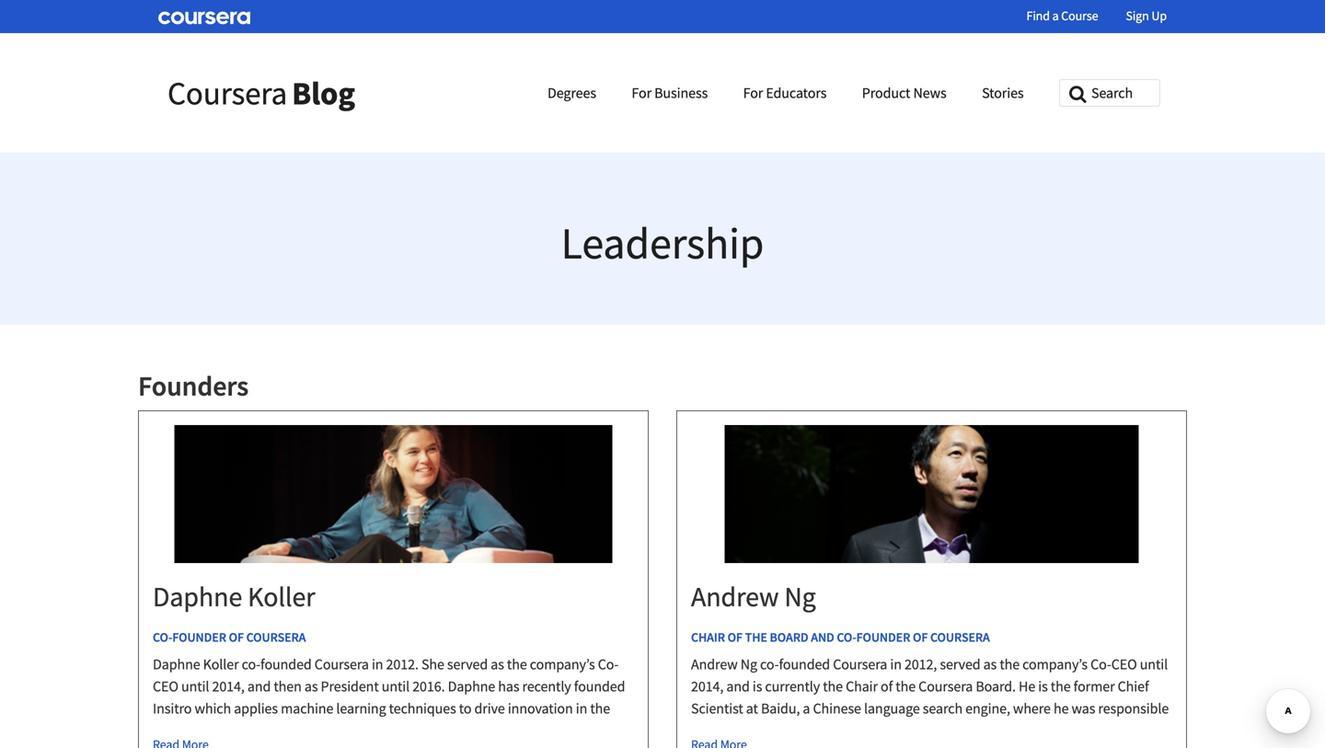 Task type: locate. For each thing, give the bounding box(es) containing it.
2 2014, from the left
[[691, 678, 724, 696]]

until inside andrew ng co-founded coursera in 2012, served as the company's co-ceo until 2014, and is currently the chair of the coursera board. he is the former chief scientist at baidu, a chinese language search engine, where he was responsible for driving the company's global ai strategy and infrastructure. dr. ng is also an adjunct professor in the computer science department at stanford university
[[1140, 656, 1168, 674]]

0 horizontal spatial company's
[[530, 656, 595, 674]]

of left "life"
[[182, 722, 194, 740]]

co- up former
[[1091, 656, 1112, 674]]

ceo
[[1112, 656, 1137, 674], [153, 678, 178, 696]]

dr.
[[1069, 722, 1086, 740]]

1 vertical spatial ceo
[[153, 678, 178, 696]]

2 for from the left
[[743, 84, 763, 102]]

learning
[[336, 700, 386, 718]]

insitro,
[[319, 722, 361, 740]]

insitro
[[153, 700, 192, 718]]

of inside andrew ng co-founded coursera in 2012, served as the company's co-ceo until 2014, and is currently the chair of the coursera board. he is the former chief scientist at baidu, a chinese language search engine, where he was responsible for driving the company's global ai strategy and infrastructure. dr. ng is also an adjunct professor in the computer science department at stanford university
[[881, 678, 893, 696]]

a right the find
[[1053, 7, 1059, 24]]

chair down andrew ng
[[691, 629, 725, 646]]

is left the "also"
[[1109, 722, 1118, 740]]

ceo up former
[[1112, 656, 1137, 674]]

2014, inside daphne koller co-founded coursera in 2012. she served as the company's co- ceo until 2014, and then as president until 2016. daphne has recently founded insitro which applies machine learning techniques to drive innovation in the area of life sciences. before insitro, daphne served as chief computing officer of calico labs, an alphabet (google) company using advanced technolog
[[212, 678, 245, 696]]

before
[[276, 722, 316, 740]]

for educators
[[743, 84, 827, 102]]

1 vertical spatial andrew
[[691, 656, 738, 674]]

1 co- from the left
[[242, 656, 261, 674]]

1 vertical spatial an
[[228, 744, 243, 748]]

product news link
[[862, 84, 947, 102]]

0 horizontal spatial founded
[[261, 656, 312, 674]]

2 horizontal spatial until
[[1140, 656, 1168, 674]]

2014,
[[212, 678, 245, 696], [691, 678, 724, 696]]

a inside andrew ng co-founded coursera in 2012, served as the company's co-ceo until 2014, and is currently the chair of the coursera board. he is the former chief scientist at baidu, a chinese language search engine, where he was responsible for driving the company's global ai strategy and infrastructure. dr. ng is also an adjunct professor in the computer science department at stanford university
[[803, 700, 810, 718]]

as up machine
[[305, 678, 318, 696]]

at left baidu, on the bottom right of page
[[746, 700, 758, 718]]

1 horizontal spatial ng
[[785, 579, 816, 614]]

0 vertical spatial ceo
[[1112, 656, 1137, 674]]

has
[[498, 678, 520, 696]]

served up using
[[414, 722, 455, 740]]

board
[[770, 629, 809, 646]]

in left 2012,
[[890, 656, 902, 674]]

the down "company's"
[[815, 744, 835, 748]]

served
[[447, 656, 488, 674], [940, 656, 981, 674], [414, 722, 455, 740]]

the left board
[[745, 629, 768, 646]]

of down daphne koller
[[229, 629, 244, 646]]

1 horizontal spatial for
[[743, 84, 763, 102]]

chief up responsible
[[1118, 678, 1149, 696]]

until
[[1140, 656, 1168, 674], [181, 678, 209, 696], [382, 678, 410, 696]]

2 andrew from the top
[[691, 656, 738, 674]]

global
[[848, 722, 885, 740]]

1 for from the left
[[632, 84, 652, 102]]

1 horizontal spatial ceo
[[1112, 656, 1137, 674]]

2014, up which
[[212, 678, 245, 696]]

0 vertical spatial chair
[[691, 629, 725, 646]]

daphne
[[153, 579, 242, 614], [153, 656, 200, 674], [448, 678, 495, 696], [364, 722, 411, 740]]

area
[[153, 722, 179, 740]]

techniques
[[389, 700, 456, 718]]

ng right dr.
[[1089, 722, 1106, 740]]

0 horizontal spatial 2014,
[[212, 678, 245, 696]]

0 horizontal spatial for
[[632, 84, 652, 102]]

2012,
[[905, 656, 937, 674]]

0 horizontal spatial co-
[[242, 656, 261, 674]]

2 vertical spatial ng
[[1089, 722, 1106, 740]]

2 horizontal spatial founded
[[779, 656, 830, 674]]

as up the has
[[491, 656, 504, 674]]

0 vertical spatial a
[[1053, 7, 1059, 24]]

1 founder from the left
[[172, 629, 226, 646]]

the up he
[[1051, 678, 1071, 696]]

sciences.
[[218, 722, 273, 740]]

1 horizontal spatial koller
[[248, 579, 315, 614]]

1 vertical spatial chief
[[474, 722, 505, 740]]

served right she
[[447, 656, 488, 674]]

ng
[[785, 579, 816, 614], [741, 656, 758, 674], [1089, 722, 1106, 740]]

co- inside daphne koller co-founded coursera in 2012. she served as the company's co- ceo until 2014, and then as president until 2016. daphne has recently founded insitro which applies machine learning techniques to drive innovation in the area of life sciences. before insitro, daphne served as chief computing officer of calico labs, an alphabet (google) company using advanced technolog
[[242, 656, 261, 674]]

1 horizontal spatial an
[[1149, 722, 1164, 740]]

product news
[[862, 84, 947, 102]]

as inside andrew ng co-founded coursera in 2012, served as the company's co-ceo until 2014, and is currently the chair of the coursera board. he is the former chief scientist at baidu, a chinese language search engine, where he was responsible for driving the company's global ai strategy and infrastructure. dr. ng is also an adjunct professor in the computer science department at stanford university
[[984, 656, 997, 674]]

0 vertical spatial andrew
[[691, 579, 779, 614]]

0 horizontal spatial until
[[181, 678, 209, 696]]

0 horizontal spatial ng
[[741, 656, 758, 674]]

1 vertical spatial at
[[1023, 744, 1035, 748]]

founded up the currently
[[779, 656, 830, 674]]

koller for daphne koller
[[248, 579, 315, 614]]

ceo up the insitro
[[153, 678, 178, 696]]

founder
[[172, 629, 226, 646], [857, 629, 911, 646]]

founded inside andrew ng co-founded coursera in 2012, served as the company's co-ceo until 2014, and is currently the chair of the coursera board. he is the former chief scientist at baidu, a chinese language search engine, where he was responsible for driving the company's global ai strategy and infrastructure. dr. ng is also an adjunct professor in the computer science department at stanford university
[[779, 656, 830, 674]]

at down infrastructure.
[[1023, 744, 1035, 748]]

is right he at the right of page
[[1039, 678, 1048, 696]]

founder up 2012,
[[857, 629, 911, 646]]

sign
[[1126, 7, 1149, 24]]

until down the 2012.
[[382, 678, 410, 696]]

1 horizontal spatial co-
[[760, 656, 779, 674]]

koller down co-founder of coursera
[[203, 656, 239, 674]]

is up baidu, on the bottom right of page
[[753, 678, 762, 696]]

co- up officer at the bottom
[[598, 656, 619, 674]]

andrew up scientist
[[691, 656, 738, 674]]

0 vertical spatial an
[[1149, 722, 1164, 740]]

founded
[[261, 656, 312, 674], [779, 656, 830, 674], [574, 678, 625, 696]]

the up 'language'
[[896, 678, 916, 696]]

0 vertical spatial koller
[[248, 579, 315, 614]]

an down sciences.
[[228, 744, 243, 748]]

product
[[862, 84, 911, 102]]

2 founder from the left
[[857, 629, 911, 646]]

adjunct
[[691, 744, 738, 748]]

0 vertical spatial ng
[[785, 579, 816, 614]]

co-
[[242, 656, 261, 674], [760, 656, 779, 674]]

department
[[948, 744, 1020, 748]]

is
[[753, 678, 762, 696], [1039, 678, 1048, 696], [1109, 722, 1118, 740]]

1 horizontal spatial a
[[1053, 7, 1059, 24]]

of right officer at the bottom
[[622, 722, 634, 740]]

served right 2012,
[[940, 656, 981, 674]]

and up department
[[954, 722, 978, 740]]

an
[[1149, 722, 1164, 740], [228, 744, 243, 748]]

0 horizontal spatial ceo
[[153, 678, 178, 696]]

company's inside daphne koller co-founded coursera in 2012. she served as the company's co- ceo until 2014, and then as president until 2016. daphne has recently founded insitro which applies machine learning techniques to drive innovation in the area of life sciences. before insitro, daphne served as chief computing officer of calico labs, an alphabet (google) company using advanced technolog
[[530, 656, 595, 674]]

koller
[[248, 579, 315, 614], [203, 656, 239, 674]]

company's up he at the right of page
[[1023, 656, 1088, 674]]

until up which
[[181, 678, 209, 696]]

founded up officer at the bottom
[[574, 678, 625, 696]]

1 2014, from the left
[[212, 678, 245, 696]]

an inside andrew ng co-founded coursera in 2012, served as the company's co-ceo until 2014, and is currently the chair of the coursera board. he is the former chief scientist at baidu, a chinese language search engine, where he was responsible for driving the company's global ai strategy and infrastructure. dr. ng is also an adjunct professor in the computer science department at stanford university
[[1149, 722, 1164, 740]]

for
[[632, 84, 652, 102], [743, 84, 763, 102]]

co- inside andrew ng co-founded coursera in 2012, served as the company's co-ceo until 2014, and is currently the chair of the coursera board. he is the former chief scientist at baidu, a chinese language search engine, where he was responsible for driving the company's global ai strategy and infrastructure. dr. ng is also an adjunct professor in the computer science department at stanford university
[[760, 656, 779, 674]]

0 vertical spatial chief
[[1118, 678, 1149, 696]]

1 horizontal spatial founder
[[857, 629, 911, 646]]

co- down co-founder of coursera
[[242, 656, 261, 674]]

coursera inside daphne koller co-founded coursera in 2012. she served as the company's co- ceo until 2014, and then as president until 2016. daphne has recently founded insitro which applies machine learning techniques to drive innovation in the area of life sciences. before insitro, daphne served as chief computing officer of calico labs, an alphabet (google) company using advanced technolog
[[315, 656, 369, 674]]

koller inside daphne koller co-founded coursera in 2012. she served as the company's co- ceo until 2014, and then as president until 2016. daphne has recently founded insitro which applies machine learning techniques to drive innovation in the area of life sciences. before insitro, daphne served as chief computing officer of calico labs, an alphabet (google) company using advanced technolog
[[203, 656, 239, 674]]

1 company's from the left
[[530, 656, 595, 674]]

at
[[746, 700, 758, 718], [1023, 744, 1035, 748]]

for left business
[[632, 84, 652, 102]]

a
[[1053, 7, 1059, 24], [803, 700, 810, 718]]

1 horizontal spatial 2014,
[[691, 678, 724, 696]]

founders
[[138, 368, 249, 403]]

andrew up board
[[691, 579, 779, 614]]

1 horizontal spatial at
[[1023, 744, 1035, 748]]

for business link
[[632, 84, 708, 102]]

the up professor
[[756, 722, 776, 740]]

chief up advanced on the bottom
[[474, 722, 505, 740]]

0 horizontal spatial a
[[803, 700, 810, 718]]

business
[[655, 84, 708, 102]]

chinese
[[813, 700, 862, 718]]

1 vertical spatial chair
[[846, 678, 878, 696]]

coursera up president at the bottom left of page
[[315, 656, 369, 674]]

coursera up search
[[919, 678, 973, 696]]

news
[[914, 84, 947, 102]]

0 vertical spatial at
[[746, 700, 758, 718]]

as down to
[[458, 722, 471, 740]]

ng up board
[[785, 579, 816, 614]]

chair inside andrew ng co-founded coursera in 2012, served as the company's co-ceo until 2014, and is currently the chair of the coursera board. he is the former chief scientist at baidu, a chinese language search engine, where he was responsible for driving the company's global ai strategy and infrastructure. dr. ng is also an adjunct professor in the computer science department at stanford university
[[846, 678, 878, 696]]

co- right board
[[837, 629, 857, 646]]

for left educators
[[743, 84, 763, 102]]

andrew for andrew ng co-founded coursera in 2012, served as the company's co-ceo until 2014, and is currently the chair of the coursera board. he is the former chief scientist at baidu, a chinese language search engine, where he was responsible for driving the company's global ai strategy and infrastructure. dr. ng is also an adjunct professor in the computer science department at stanford university
[[691, 656, 738, 674]]

driving
[[711, 722, 753, 740]]

(google)
[[304, 744, 355, 748]]

0 horizontal spatial an
[[228, 744, 243, 748]]

daphne koller
[[153, 579, 315, 614]]

1 horizontal spatial chief
[[1118, 678, 1149, 696]]

2 co- from the left
[[760, 656, 779, 674]]

1 horizontal spatial company's
[[1023, 656, 1088, 674]]

and up applies on the bottom left of page
[[247, 678, 271, 696]]

founded up then
[[261, 656, 312, 674]]

president
[[321, 678, 379, 696]]

an right the "also"
[[1149, 722, 1164, 740]]

in up officer at the bottom
[[576, 700, 588, 718]]

andrew inside andrew ng co-founded coursera in 2012, served as the company's co-ceo until 2014, and is currently the chair of the coursera board. he is the former chief scientist at baidu, a chinese language search engine, where he was responsible for driving the company's global ai strategy and infrastructure. dr. ng is also an adjunct professor in the computer science department at stanford university
[[691, 656, 738, 674]]

1 horizontal spatial founded
[[574, 678, 625, 696]]

company's inside andrew ng co-founded coursera in 2012, served as the company's co-ceo until 2014, and is currently the chair of the coursera board. he is the former chief scientist at baidu, a chinese language search engine, where he was responsible for driving the company's global ai strategy and infrastructure. dr. ng is also an adjunct professor in the computer science department at stanford university
[[1023, 656, 1088, 674]]

2014, up scientist
[[691, 678, 724, 696]]

sign up
[[1126, 7, 1167, 24]]

and
[[811, 629, 835, 646], [247, 678, 271, 696], [727, 678, 750, 696], [954, 722, 978, 740]]

andrew ng co-founded coursera in 2012, served as the company's co-ceo until 2014, and is currently the chair of the coursera board. he is the former chief scientist at baidu, a chinese language search engine, where he was responsible for driving the company's global ai strategy and infrastructure. dr. ng is also an adjunct professor in the computer science department at stanford university
[[691, 656, 1172, 748]]

1 horizontal spatial chair
[[846, 678, 878, 696]]

alphabet
[[246, 744, 301, 748]]

0 horizontal spatial chief
[[474, 722, 505, 740]]

in
[[372, 656, 383, 674], [890, 656, 902, 674], [576, 700, 588, 718], [800, 744, 812, 748]]

science
[[900, 744, 945, 748]]

founder down daphne koller
[[172, 629, 226, 646]]

chair of the board and co-founder of coursera
[[691, 629, 990, 646]]

in down "company's"
[[800, 744, 812, 748]]

1 vertical spatial a
[[803, 700, 810, 718]]

1 vertical spatial koller
[[203, 656, 239, 674]]

of up 'language'
[[881, 678, 893, 696]]

sign up link
[[1126, 7, 1167, 24]]

1 andrew from the top
[[691, 579, 779, 614]]

0 horizontal spatial founder
[[172, 629, 226, 646]]

ng up scientist
[[741, 656, 758, 674]]

co- inside daphne koller co-founded coursera in 2012. she served as the company's co- ceo until 2014, and then as president until 2016. daphne has recently founded insitro which applies machine learning techniques to drive innovation in the area of life sciences. before insitro, daphne served as chief computing officer of calico labs, an alphabet (google) company using advanced technolog
[[598, 656, 619, 674]]

0 horizontal spatial koller
[[203, 656, 239, 674]]

currently
[[765, 678, 820, 696]]

as up 'board.' at bottom right
[[984, 656, 997, 674]]

chair up chinese
[[846, 678, 878, 696]]

co- for daphne
[[242, 656, 261, 674]]

as
[[491, 656, 504, 674], [984, 656, 997, 674], [305, 678, 318, 696], [458, 722, 471, 740]]

coursera up then
[[246, 629, 306, 646]]

until up responsible
[[1140, 656, 1168, 674]]

board.
[[976, 678, 1016, 696]]

daphne up co-founder of coursera
[[153, 579, 242, 614]]

co-
[[153, 629, 172, 646], [837, 629, 857, 646], [598, 656, 619, 674], [1091, 656, 1112, 674]]

2 company's from the left
[[1023, 656, 1088, 674]]

chair
[[691, 629, 725, 646], [846, 678, 878, 696]]

1 vertical spatial ng
[[741, 656, 758, 674]]

koller for daphne koller co-founded coursera in 2012. she served as the company's co- ceo until 2014, and then as president until 2016. daphne has recently founded insitro which applies machine learning techniques to drive innovation in the area of life sciences. before insitro, daphne served as chief computing officer of calico labs, an alphabet (google) company using advanced technolog
[[203, 656, 239, 674]]

for for for educators
[[743, 84, 763, 102]]

company's up recently
[[530, 656, 595, 674]]

drive
[[475, 700, 505, 718]]

daphne up to
[[448, 678, 495, 696]]

ceo inside andrew ng co-founded coursera in 2012, served as the company's co-ceo until 2014, and is currently the chair of the coursera board. he is the former chief scientist at baidu, a chinese language search engine, where he was responsible for driving the company's global ai strategy and infrastructure. dr. ng is also an adjunct professor in the computer science department at stanford university
[[1112, 656, 1137, 674]]

leadership
[[561, 215, 764, 271]]

he
[[1054, 700, 1069, 718]]

a up "company's"
[[803, 700, 810, 718]]

None text field
[[1060, 79, 1161, 107]]

co- up the currently
[[760, 656, 779, 674]]

None search field
[[1060, 79, 1161, 107]]

koller up co-founder of coursera
[[248, 579, 315, 614]]



Task type: vqa. For each thing, say whether or not it's contained in the screenshot.
company's
yes



Task type: describe. For each thing, give the bounding box(es) containing it.
degrees link
[[548, 84, 596, 102]]

find a course link
[[1027, 7, 1099, 24]]

daphne up the insitro
[[153, 656, 200, 674]]

former
[[1074, 678, 1115, 696]]

coursera up 2012,
[[931, 629, 990, 646]]

calico
[[153, 744, 190, 748]]

she
[[422, 656, 444, 674]]

educators
[[766, 84, 827, 102]]

of down andrew ng
[[728, 629, 743, 646]]

2 horizontal spatial ng
[[1089, 722, 1106, 740]]

advanced
[[453, 744, 512, 748]]

1 horizontal spatial is
[[1039, 678, 1048, 696]]

for educators link
[[743, 84, 827, 102]]

where
[[1013, 700, 1051, 718]]

co- up the insitro
[[153, 629, 172, 646]]

ng for andrew ng
[[785, 579, 816, 614]]

0 horizontal spatial is
[[753, 678, 762, 696]]

stories link
[[982, 84, 1024, 102]]

was
[[1072, 700, 1096, 718]]

coursera blog
[[168, 73, 355, 113]]

for business
[[632, 84, 708, 102]]

engine,
[[966, 700, 1011, 718]]

andrew for andrew ng
[[691, 579, 779, 614]]

course
[[1062, 7, 1099, 24]]

scientist
[[691, 700, 744, 718]]

and up scientist
[[727, 678, 750, 696]]

chief inside andrew ng co-founded coursera in 2012, served as the company's co-ceo until 2014, and is currently the chair of the coursera board. he is the former chief scientist at baidu, a chinese language search engine, where he was responsible for driving the company's global ai strategy and infrastructure. dr. ng is also an adjunct professor in the computer science department at stanford university
[[1118, 678, 1149, 696]]

for
[[691, 722, 708, 740]]

find
[[1027, 7, 1050, 24]]

computer
[[838, 744, 897, 748]]

officer
[[579, 722, 619, 740]]

ng for andrew ng co-founded coursera in 2012, served as the company's co-ceo until 2014, and is currently the chair of the coursera board. he is the former chief scientist at baidu, a chinese language search engine, where he was responsible for driving the company's global ai strategy and infrastructure. dr. ng is also an adjunct professor in the computer science department at stanford university
[[741, 656, 758, 674]]

computing
[[508, 722, 576, 740]]

daphne up company
[[364, 722, 411, 740]]

language
[[864, 700, 920, 718]]

also
[[1121, 722, 1146, 740]]

chief inside daphne koller co-founded coursera in 2012. she served as the company's co- ceo until 2014, and then as president until 2016. daphne has recently founded insitro which applies machine learning techniques to drive innovation in the area of life sciences. before insitro, daphne served as chief computing officer of calico labs, an alphabet (google) company using advanced technolog
[[474, 722, 505, 740]]

andrew ng
[[691, 579, 816, 614]]

2012.
[[386, 656, 419, 674]]

coursera image
[[158, 12, 250, 25]]

served inside andrew ng co-founded coursera in 2012, served as the company's co-ceo until 2014, and is currently the chair of the coursera board. he is the former chief scientist at baidu, a chinese language search engine, where he was responsible for driving the company's global ai strategy and infrastructure. dr. ng is also an adjunct professor in the computer science department at stanford university
[[940, 656, 981, 674]]

stories
[[982, 84, 1024, 102]]

the up the has
[[507, 656, 527, 674]]

to
[[459, 700, 472, 718]]

and right board
[[811, 629, 835, 646]]

coursera down chair of the board and co-founder of coursera
[[833, 656, 888, 674]]

search
[[923, 700, 963, 718]]

using
[[417, 744, 450, 748]]

machine
[[281, 700, 334, 718]]

the up 'board.' at bottom right
[[1000, 656, 1020, 674]]

innovation
[[508, 700, 573, 718]]

company's
[[779, 722, 845, 740]]

for for for business
[[632, 84, 652, 102]]

search image
[[1060, 79, 1087, 103]]

recently
[[522, 678, 571, 696]]

baidu,
[[761, 700, 800, 718]]

responsible
[[1099, 700, 1169, 718]]

which
[[195, 700, 231, 718]]

strategy
[[903, 722, 951, 740]]

2 horizontal spatial is
[[1109, 722, 1118, 740]]

of up 2012,
[[913, 629, 928, 646]]

company
[[358, 744, 414, 748]]

stanford
[[1038, 744, 1090, 748]]

founded for koller
[[261, 656, 312, 674]]

applies
[[234, 700, 278, 718]]

the up chinese
[[823, 678, 843, 696]]

ceo inside daphne koller co-founded coursera in 2012. she served as the company's co- ceo until 2014, and then as president until 2016. daphne has recently founded insitro which applies machine learning techniques to drive innovation in the area of life sciences. before insitro, daphne served as chief computing officer of calico labs, an alphabet (google) company using advanced technolog
[[153, 678, 178, 696]]

and inside daphne koller co-founded coursera in 2012. she served as the company's co- ceo until 2014, and then as president until 2016. daphne has recently founded insitro which applies machine learning techniques to drive innovation in the area of life sciences. before insitro, daphne served as chief computing officer of calico labs, an alphabet (google) company using advanced technolog
[[247, 678, 271, 696]]

ai
[[888, 722, 900, 740]]

degrees
[[548, 84, 596, 102]]

founded for ng
[[779, 656, 830, 674]]

blog
[[292, 73, 355, 113]]

an inside daphne koller co-founded coursera in 2012. she served as the company's co- ceo until 2014, and then as president until 2016. daphne has recently founded insitro which applies machine learning techniques to drive innovation in the area of life sciences. before insitro, daphne served as chief computing officer of calico labs, an alphabet (google) company using advanced technolog
[[228, 744, 243, 748]]

daphne koller co-founded coursera in 2012. she served as the company's co- ceo until 2014, and then as president until 2016. daphne has recently founded insitro which applies machine learning techniques to drive innovation in the area of life sciences. before insitro, daphne served as chief computing officer of calico labs, an alphabet (google) company using advanced technolog
[[153, 656, 634, 748]]

2016.
[[413, 678, 445, 696]]

life
[[197, 722, 216, 740]]

then
[[274, 678, 302, 696]]

0 horizontal spatial at
[[746, 700, 758, 718]]

in left the 2012.
[[372, 656, 383, 674]]

2014, inside andrew ng co-founded coursera in 2012, served as the company's co-ceo until 2014, and is currently the chair of the coursera board. he is the former chief scientist at baidu, a chinese language search engine, where he was responsible for driving the company's global ai strategy and infrastructure. dr. ng is also an adjunct professor in the computer science department at stanford university
[[691, 678, 724, 696]]

find a course
[[1027, 7, 1099, 24]]

up
[[1152, 7, 1167, 24]]

co- inside andrew ng co-founded coursera in 2012, served as the company's co-ceo until 2014, and is currently the chair of the coursera board. he is the former chief scientist at baidu, a chinese language search engine, where he was responsible for driving the company's global ai strategy and infrastructure. dr. ng is also an adjunct professor in the computer science department at stanford university
[[1091, 656, 1112, 674]]

co- for andrew
[[760, 656, 779, 674]]

infrastructure.
[[980, 722, 1067, 740]]

1 horizontal spatial until
[[382, 678, 410, 696]]

coursera down coursera image
[[168, 73, 287, 113]]

0 horizontal spatial chair
[[691, 629, 725, 646]]

labs,
[[193, 744, 225, 748]]

he
[[1019, 678, 1036, 696]]

professor
[[740, 744, 798, 748]]

co-founder of coursera
[[153, 629, 306, 646]]

the up officer at the bottom
[[590, 700, 610, 718]]



